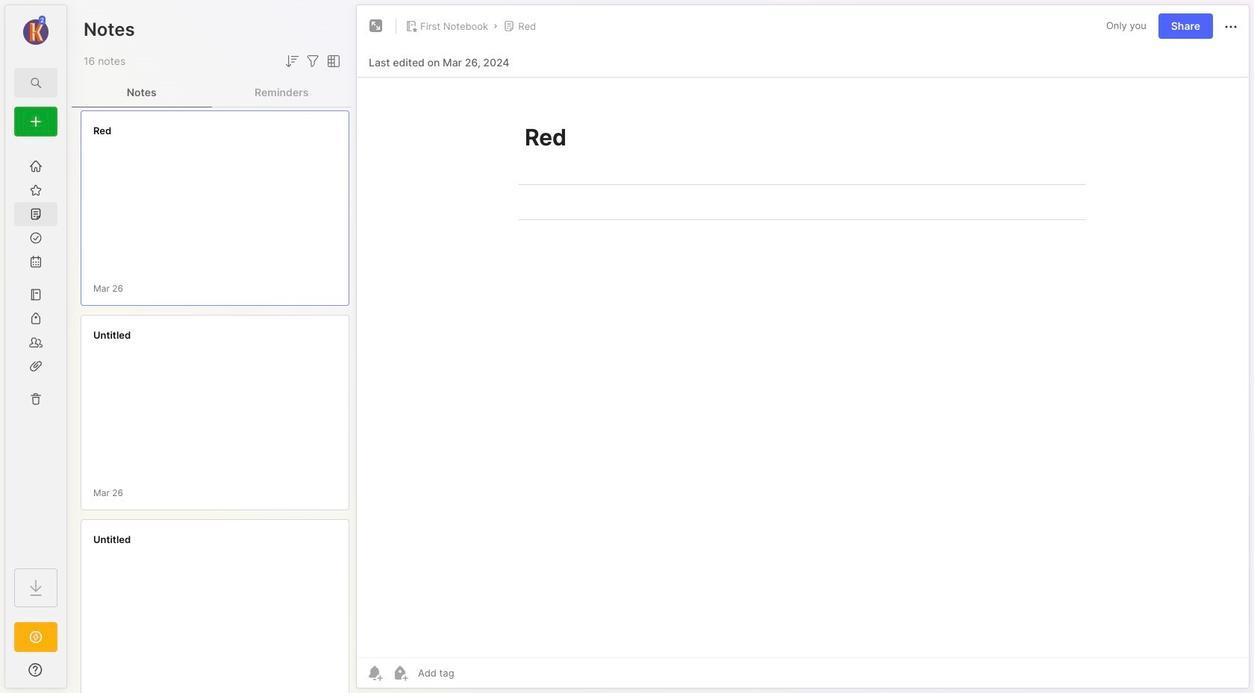 Task type: vqa. For each thing, say whether or not it's contained in the screenshot.
"Add tag" image
yes



Task type: describe. For each thing, give the bounding box(es) containing it.
Account field
[[5, 14, 66, 47]]

edit search image
[[27, 74, 45, 92]]

Sort options field
[[283, 52, 301, 70]]

WHAT'S NEW field
[[5, 659, 66, 682]]

note window element
[[356, 4, 1250, 693]]

click to expand image
[[65, 666, 77, 684]]

tree inside main element
[[5, 146, 66, 555]]

add a reminder image
[[366, 664, 384, 682]]

main element
[[0, 0, 72, 694]]

View options field
[[322, 52, 343, 70]]

add filters image
[[304, 52, 322, 70]]

Note Editor text field
[[357, 77, 1249, 658]]



Task type: locate. For each thing, give the bounding box(es) containing it.
upgrade image
[[27, 629, 45, 647]]

expand note image
[[367, 17, 385, 35]]

home image
[[28, 159, 43, 174]]

Add filters field
[[304, 52, 322, 70]]

tab list
[[72, 78, 352, 108]]

More actions field
[[1222, 17, 1240, 36]]

more actions image
[[1222, 18, 1240, 36]]

tree
[[5, 146, 66, 555]]

Add tag field
[[417, 667, 529, 680]]

add tag image
[[391, 664, 409, 682]]



